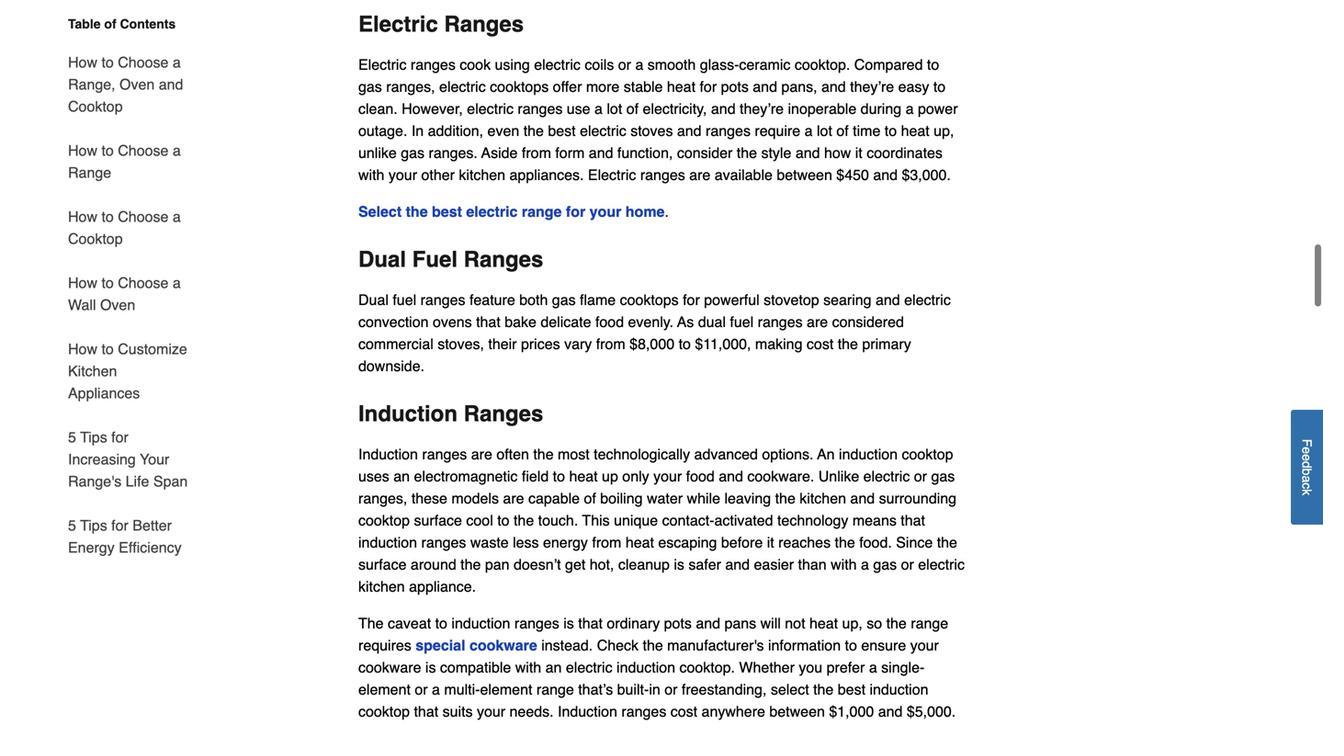 Task type: vqa. For each thing, say whether or not it's contained in the screenshot.
Maker related to Machine,
no



Task type: describe. For each thing, give the bounding box(es) containing it.
and down advanced
[[719, 468, 744, 485]]

are up 'electromagnetic'
[[471, 446, 493, 463]]

f e e d b a c k button
[[1291, 410, 1324, 525]]

how to choose a wall oven link
[[68, 261, 191, 327]]

and down a lot
[[796, 144, 820, 161]]

to inside the how to customize kitchen appliances
[[102, 341, 114, 358]]

how to choose a range link
[[68, 129, 191, 195]]

to up capable
[[553, 468, 565, 485]]

0 vertical spatial cookware
[[470, 637, 538, 654]]

ranges up "making"
[[758, 314, 803, 331]]

coils
[[585, 56, 614, 73]]

or down since
[[901, 556, 914, 573]]

2 element from the left
[[480, 681, 533, 698]]

how to choose a range, oven and cooktop
[[68, 54, 183, 115]]

1 horizontal spatial they're
[[850, 78, 895, 95]]

pots inside electric ranges cook using electric coils or a smooth glass-ceramic cooktop. compared to gas ranges, electric cooktops offer more stable heat for pots and pans, and they're easy to clean. however, electric ranges use a lot of electricity, and they're inoperable during a power outage. in addition, even the best electric stoves and ranges require a lot of time to heat up, unlike gas ranges. aside from form and function, consider the style and how it coordinates with your other kitchen appliances. electric ranges are available between $450 and $3,000.
[[721, 78, 749, 95]]

range inside the caveat to induction ranges is that ordinary pots and pans will not heat up, so the range requires
[[911, 615, 949, 632]]

of right the table
[[104, 17, 116, 31]]

and right form at left top
[[589, 144, 614, 161]]

needs.
[[510, 703, 554, 720]]

in
[[412, 122, 424, 139]]

flame
[[580, 291, 616, 308]]

up
[[602, 468, 618, 485]]

electric for electric ranges cook using electric coils or a smooth glass-ceramic cooktop. compared to gas ranges, electric cooktops offer more stable heat for pots and pans, and they're easy to clean. however, electric ranges use a lot of electricity, and they're inoperable during a power outage. in addition, even the best electric stoves and ranges require a lot of time to heat up, unlike gas ranges. aside from form and function, consider the style and how it coordinates with your other kitchen appliances. electric ranges are available between $450 and $3,000.
[[358, 56, 407, 73]]

a down 'easy'
[[906, 100, 914, 117]]

to inside instead. check the manufacturer's information to ensure your cookware is compatible with an electric induction cooktop. whether you prefer a single- element or a multi-element range that's built-in or freestanding, select the best induction cooktop that suits your needs. induction ranges cost anywhere between $1,000 and $5,000.
[[845, 637, 858, 654]]

whether
[[739, 659, 795, 676]]

energy
[[543, 534, 588, 551]]

to inside how to choose a wall oven
[[102, 274, 114, 291]]

and inside the caveat to induction ranges is that ordinary pots and pans will not heat up, so the range requires
[[696, 615, 721, 632]]

so
[[867, 615, 883, 632]]

stable
[[624, 78, 663, 95]]

and down glass- in the right top of the page
[[711, 100, 736, 117]]

a left lot
[[595, 100, 603, 117]]

range's
[[68, 473, 122, 490]]

5 for 5 tips for better energy efficiency
[[68, 517, 76, 534]]

1 vertical spatial kitchen
[[800, 490, 847, 507]]

safer
[[689, 556, 722, 573]]

heat down most
[[569, 468, 598, 485]]

or up surrounding at the bottom right
[[914, 468, 927, 485]]

heat up coordinates
[[901, 122, 930, 139]]

pan
[[485, 556, 510, 573]]

induction up around
[[358, 534, 417, 551]]

from inside electric ranges cook using electric coils or a smooth glass-ceramic cooktop. compared to gas ranges, electric cooktops offer more stable heat for pots and pans, and they're easy to clean. however, electric ranges use a lot of electricity, and they're inoperable during a power outage. in addition, even the best electric stoves and ranges require a lot of time to heat up, unlike gas ranges. aside from form and function, consider the style and how it coordinates with your other kitchen appliances. electric ranges are available between $450 and $3,000.
[[522, 144, 551, 161]]

style
[[762, 144, 792, 161]]

not
[[785, 615, 806, 632]]

better
[[133, 517, 172, 534]]

heat inside the caveat to induction ranges is that ordinary pots and pans will not heat up, so the range requires
[[810, 615, 838, 632]]

from inside "induction ranges are often the most technologically advanced options. an induction cooktop uses an electromagnetic field to heat up only your food and cookware. unlike electric or gas ranges, these models are capable of boiling water while leaving the kitchen and surrounding cooktop surface cool to the touch. this unique contact-activated technology means that induction ranges waste less energy from heat escaping before it reaches the food. since the surface around the pan doesn't get hot, cleanup is safer and easier than with a gas or electric kitchen appliance."
[[592, 534, 622, 551]]

a inside the how to choose a cooktop
[[173, 208, 181, 225]]

caveat
[[388, 615, 431, 632]]

cooktops inside electric ranges cook using electric coils or a smooth glass-ceramic cooktop. compared to gas ranges, electric cooktops offer more stable heat for pots and pans, and they're easy to clean. however, electric ranges use a lot of electricity, and they're inoperable during a power outage. in addition, even the best electric stoves and ranges require a lot of time to heat up, unlike gas ranges. aside from form and function, consider the style and how it coordinates with your other kitchen appliances. electric ranges are available between $450 and $3,000.
[[490, 78, 549, 95]]

a inside how to choose a wall oven
[[173, 274, 181, 291]]

how for how to choose a range, oven and cooktop
[[68, 54, 97, 71]]

choose for range,
[[118, 54, 169, 71]]

up, inside electric ranges cook using electric coils or a smooth glass-ceramic cooktop. compared to gas ranges, electric cooktops offer more stable heat for pots and pans, and they're easy to clean. however, electric ranges use a lot of electricity, and they're inoperable during a power outage. in addition, even the best electric stoves and ranges require a lot of time to heat up, unlike gas ranges. aside from form and function, consider the style and how it coordinates with your other kitchen appliances. electric ranges are available between $450 and $3,000.
[[934, 122, 955, 139]]

easier
[[754, 556, 794, 573]]

searing
[[824, 291, 872, 308]]

cleanup
[[619, 556, 670, 573]]

the right since
[[937, 534, 958, 551]]

the left pan at left
[[461, 556, 481, 573]]

a inside the how to choose a range
[[173, 142, 181, 159]]

induction for induction ranges are often the most technologically advanced options. an induction cooktop uses an electromagnetic field to heat up only your food and cookware. unlike electric or gas ranges, these models are capable of boiling water while leaving the kitchen and surrounding cooktop surface cool to the touch. this unique contact-activated technology means that induction ranges waste less energy from heat escaping before it reaches the food. since the surface around the pan doesn't get hot, cleanup is safer and easier than with a gas or electric kitchen appliance.
[[358, 446, 418, 463]]

food inside "induction ranges are often the most technologically advanced options. an induction cooktop uses an electromagnetic field to heat up only your food and cookware. unlike electric or gas ranges, these models are capable of boiling water while leaving the kitchen and surrounding cooktop surface cool to the touch. this unique contact-activated technology means that induction ranges waste less energy from heat escaping before it reaches the food. since the surface around the pan doesn't get hot, cleanup is safer and easier than with a gas or electric kitchen appliance."
[[686, 468, 715, 485]]

how for how to choose a range
[[68, 142, 97, 159]]

between inside electric ranges cook using electric coils or a smooth glass-ceramic cooktop. compared to gas ranges, electric cooktops offer more stable heat for pots and pans, and they're easy to clean. however, electric ranges use a lot of electricity, and they're inoperable during a power outage. in addition, even the best electric stoves and ranges require a lot of time to heat up, unlike gas ranges. aside from form and function, consider the style and how it coordinates with your other kitchen appliances. electric ranges are available between $450 and $3,000.
[[777, 166, 833, 183]]

ranges, inside electric ranges cook using electric coils or a smooth glass-ceramic cooktop. compared to gas ranges, electric cooktops offer more stable heat for pots and pans, and they're easy to clean. however, electric ranges use a lot of electricity, and they're inoperable during a power outage. in addition, even the best electric stoves and ranges require a lot of time to heat up, unlike gas ranges. aside from form and function, consider the style and how it coordinates with your other kitchen appliances. electric ranges are available between $450 and $3,000.
[[386, 78, 435, 95]]

for inside 5 tips for better energy efficiency
[[111, 517, 129, 534]]

contact-
[[662, 512, 715, 529]]

of up how
[[837, 122, 849, 139]]

kitchen inside electric ranges cook using electric coils or a smooth glass-ceramic cooktop. compared to gas ranges, electric cooktops offer more stable heat for pots and pans, and they're easy to clean. however, electric ranges use a lot of electricity, and they're inoperable during a power outage. in addition, even the best electric stoves and ranges require a lot of time to heat up, unlike gas ranges. aside from form and function, consider the style and how it coordinates with your other kitchen appliances. electric ranges are available between $450 and $3,000.
[[459, 166, 506, 183]]

2 e from the top
[[1300, 454, 1315, 461]]

cooktop inside how to choose a range, oven and cooktop
[[68, 98, 123, 115]]

induction inside instead. check the manufacturer's information to ensure your cookware is compatible with an electric induction cooktop. whether you prefer a single- element or a multi-element range that's built-in or freestanding, select the best induction cooktop that suits your needs. induction ranges cost anywhere between $1,000 and $5,000.
[[558, 703, 618, 720]]

are inside 'dual fuel ranges feature both gas flame cooktops for powerful stovetop searing and electric convection ovens that bake delicate food evenly. as dual fuel ranges are considered commercial stoves, their prices vary from $8,000 to $11,000, making cost the primary downside.'
[[807, 314, 828, 331]]

that inside the caveat to induction ranges is that ordinary pots and pans will not heat up, so the range requires
[[578, 615, 603, 632]]

choose for range
[[118, 142, 169, 159]]

select
[[358, 203, 402, 220]]

use
[[567, 100, 591, 117]]

electric up "even"
[[467, 100, 514, 117]]

0 horizontal spatial best
[[432, 203, 462, 220]]

electric down 'cook'
[[439, 78, 486, 95]]

0 vertical spatial range
[[522, 203, 562, 220]]

require
[[755, 122, 801, 139]]

a inside how to choose a range, oven and cooktop
[[173, 54, 181, 71]]

increasing
[[68, 451, 136, 468]]

f
[[1300, 439, 1315, 447]]

to inside how to choose a range, oven and cooktop
[[102, 54, 114, 71]]

ovens
[[433, 314, 472, 331]]

cost inside instead. check the manufacturer's information to ensure your cookware is compatible with an electric induction cooktop. whether you prefer a single- element or a multi-element range that's built-in or freestanding, select the best induction cooktop that suits your needs. induction ranges cost anywhere between $1,000 and $5,000.
[[671, 703, 698, 720]]

the down the ordinary
[[643, 637, 663, 654]]

gas down food.
[[874, 556, 897, 573]]

doesn't
[[514, 556, 561, 573]]

and up means
[[851, 490, 875, 507]]

before
[[721, 534, 763, 551]]

the left food.
[[835, 534, 856, 551]]

and up inoperable
[[822, 78, 846, 95]]

other
[[421, 166, 455, 183]]

a up stable
[[636, 56, 644, 73]]

get
[[565, 556, 586, 573]]

oven for wall
[[100, 296, 135, 313]]

ranges for electric ranges
[[444, 12, 524, 37]]

how
[[824, 144, 851, 161]]

the inside the caveat to induction ranges is that ordinary pots and pans will not heat up, so the range requires
[[887, 615, 907, 632]]

span
[[153, 473, 188, 490]]

of right lot
[[627, 100, 639, 117]]

evenly.
[[628, 314, 674, 331]]

home
[[626, 203, 665, 220]]

1 vertical spatial ranges
[[464, 247, 544, 272]]

electric up surrounding at the bottom right
[[864, 468, 910, 485]]

unlike
[[358, 144, 397, 161]]

to up 'easy'
[[927, 56, 940, 73]]

than
[[798, 556, 827, 573]]

these
[[412, 490, 448, 507]]

ranges up around
[[421, 534, 466, 551]]

glass-
[[700, 56, 739, 73]]

best inside electric ranges cook using electric coils or a smooth glass-ceramic cooktop. compared to gas ranges, electric cooktops offer more stable heat for pots and pans, and they're easy to clean. however, electric ranges use a lot of electricity, and they're inoperable during a power outage. in addition, even the best electric stoves and ranges require a lot of time to heat up, unlike gas ranges. aside from form and function, consider the style and how it coordinates with your other kitchen appliances. electric ranges are available between $450 and $3,000.
[[548, 122, 576, 139]]

the up the available
[[737, 144, 757, 161]]

a down the ensure
[[869, 659, 878, 676]]

to inside the caveat to induction ranges is that ordinary pots and pans will not heat up, so the range requires
[[435, 615, 448, 632]]

pans
[[725, 615, 757, 632]]

1 e from the top
[[1300, 447, 1315, 454]]

often
[[497, 446, 529, 463]]

addition,
[[428, 122, 484, 139]]

induction ranges
[[358, 401, 544, 427]]

water
[[647, 490, 683, 507]]

with inside "induction ranges are often the most technologically advanced options. an induction cooktop uses an electromagnetic field to heat up only your food and cookware. unlike electric or gas ranges, these models are capable of boiling water while leaving the kitchen and surrounding cooktop surface cool to the touch. this unique contact-activated technology means that induction ranges waste less energy from heat escaping before it reaches the food. since the surface around the pan doesn't get hot, cleanup is safer and easier than with a gas or electric kitchen appliance."
[[831, 556, 857, 573]]

the
[[358, 615, 384, 632]]

d
[[1300, 461, 1315, 468]]

or inside electric ranges cook using electric coils or a smooth glass-ceramic cooktop. compared to gas ranges, electric cooktops offer more stable heat for pots and pans, and they're easy to clean. however, electric ranges use a lot of electricity, and they're inoperable during a power outage. in addition, even the best electric stoves and ranges require a lot of time to heat up, unlike gas ranges. aside from form and function, consider the style and how it coordinates with your other kitchen appliances. electric ranges are available between $450 and $3,000.
[[618, 56, 632, 73]]

offer
[[553, 78, 582, 95]]

activated
[[715, 512, 774, 529]]

stoves,
[[438, 336, 484, 353]]

however,
[[402, 100, 463, 117]]

induction up in
[[617, 659, 676, 676]]

ranges.
[[429, 144, 478, 161]]

dual
[[698, 314, 726, 331]]

how to choose a range
[[68, 142, 181, 181]]

electric up offer on the top of page
[[534, 56, 581, 73]]

gas inside 'dual fuel ranges feature both gas flame cooktops for powerful stovetop searing and electric convection ovens that bake delicate food evenly. as dual fuel ranges are considered commercial stoves, their prices vary from $8,000 to $11,000, making cost the primary downside.'
[[552, 291, 576, 308]]

the right select
[[406, 203, 428, 220]]

bake
[[505, 314, 537, 331]]

from inside 'dual fuel ranges feature both gas flame cooktops for powerful stovetop searing and electric convection ovens that bake delicate food evenly. as dual fuel ranges are considered commercial stoves, their prices vary from $8,000 to $11,000, making cost the primary downside.'
[[596, 336, 626, 353]]

easy
[[899, 78, 930, 95]]

and inside how to choose a range, oven and cooktop
[[159, 76, 183, 93]]

options.
[[762, 446, 814, 463]]

delicate
[[541, 314, 592, 331]]

compatible
[[440, 659, 511, 676]]

ranges up ovens
[[421, 291, 466, 308]]

ranges inside instead. check the manufacturer's information to ensure your cookware is compatible with an electric induction cooktop. whether you prefer a single- element or a multi-element range that's built-in or freestanding, select the best induction cooktop that suits your needs. induction ranges cost anywhere between $1,000 and $5,000.
[[622, 703, 667, 720]]

heat up electricity,
[[667, 78, 696, 95]]

ensure
[[862, 637, 907, 654]]

or right in
[[665, 681, 678, 698]]

means
[[853, 512, 897, 529]]

the down you
[[814, 681, 834, 698]]

to up power
[[934, 78, 946, 95]]

to inside the how to choose a range
[[102, 142, 114, 159]]

and down the before
[[726, 556, 750, 573]]

electric down lot
[[580, 122, 627, 139]]

food inside 'dual fuel ranges feature both gas flame cooktops for powerful stovetop searing and electric convection ovens that bake delicate food evenly. as dual fuel ranges are considered commercial stoves, their prices vary from $8,000 to $11,000, making cost the primary downside.'
[[596, 314, 624, 331]]

table
[[68, 17, 101, 31]]

food.
[[860, 534, 892, 551]]

the up field
[[533, 446, 554, 463]]

1 element from the left
[[358, 681, 411, 698]]

for down appliances.
[[566, 203, 586, 220]]

electric inside 'dual fuel ranges feature both gas flame cooktops for powerful stovetop searing and electric convection ovens that bake delicate food evenly. as dual fuel ranges are considered commercial stoves, their prices vary from $8,000 to $11,000, making cost the primary downside.'
[[905, 291, 951, 308]]

lot
[[607, 100, 623, 117]]

vary
[[564, 336, 592, 353]]

0 vertical spatial cooktop
[[902, 446, 954, 463]]

convection
[[358, 314, 429, 331]]

select
[[771, 681, 809, 698]]

escaping
[[659, 534, 717, 551]]

the down cookware.
[[775, 490, 796, 507]]

the inside 'dual fuel ranges feature both gas flame cooktops for powerful stovetop searing and electric convection ovens that bake delicate food evenly. as dual fuel ranges are considered commercial stoves, their prices vary from $8,000 to $11,000, making cost the primary downside.'
[[838, 336, 858, 353]]

downside.
[[358, 358, 425, 375]]

dual for dual fuel ranges feature both gas flame cooktops for powerful stovetop searing and electric convection ovens that bake delicate food evenly. as dual fuel ranges are considered commercial stoves, their prices vary from $8,000 to $11,000, making cost the primary downside.
[[358, 291, 389, 308]]

dual fuel ranges feature both gas flame cooktops for powerful stovetop searing and electric convection ovens that bake delicate food evenly. as dual fuel ranges are considered commercial stoves, their prices vary from $8,000 to $11,000, making cost the primary downside.
[[358, 291, 951, 375]]

ranges down 'function,'
[[641, 166, 685, 183]]

a left "multi-"
[[432, 681, 440, 698]]

or left "multi-"
[[415, 681, 428, 698]]

with inside electric ranges cook using electric coils or a smooth glass-ceramic cooktop. compared to gas ranges, electric cooktops offer more stable heat for pots and pans, and they're easy to clean. however, electric ranges use a lot of electricity, and they're inoperable during a power outage. in addition, even the best electric stoves and ranges require a lot of time to heat up, unlike gas ranges. aside from form and function, consider the style and how it coordinates with your other kitchen appliances. electric ranges are available between $450 and $3,000.
[[358, 166, 385, 183]]

up, inside the caveat to induction ranges is that ordinary pots and pans will not heat up, so the range requires
[[842, 615, 863, 632]]

2 vertical spatial electric
[[588, 166, 636, 183]]

5 tips for better energy efficiency
[[68, 517, 182, 556]]

cooktops inside 'dual fuel ranges feature both gas flame cooktops for powerful stovetop searing and electric convection ovens that bake delicate food evenly. as dual fuel ranges are considered commercial stoves, their prices vary from $8,000 to $11,000, making cost the primary downside.'
[[620, 291, 679, 308]]

0 vertical spatial surface
[[414, 512, 462, 529]]

and down electricity,
[[677, 122, 702, 139]]

stovetop
[[764, 291, 820, 308]]

wall
[[68, 296, 96, 313]]

appliance.
[[409, 578, 476, 595]]

induction down single-
[[870, 681, 929, 698]]

gas up surrounding at the bottom right
[[932, 468, 955, 485]]

unique
[[614, 512, 658, 529]]

advanced
[[695, 446, 758, 463]]

$11,000,
[[695, 336, 751, 353]]

5 for 5 tips for increasing your range's life span
[[68, 429, 76, 446]]

an inside instead. check the manufacturer's information to ensure your cookware is compatible with an electric induction cooktop. whether you prefer a single- element or a multi-element range that's built-in or freestanding, select the best induction cooktop that suits your needs. induction ranges cost anywhere between $1,000 and $5,000.
[[546, 659, 562, 676]]

a inside button
[[1300, 476, 1315, 483]]

your inside electric ranges cook using electric coils or a smooth glass-ceramic cooktop. compared to gas ranges, electric cooktops offer more stable heat for pots and pans, and they're easy to clean. however, electric ranges use a lot of electricity, and they're inoperable during a power outage. in addition, even the best electric stoves and ranges require a lot of time to heat up, unlike gas ranges. aside from form and function, consider the style and how it coordinates with your other kitchen appliances. electric ranges are available between $450 and $3,000.
[[389, 166, 417, 183]]

your right suits
[[477, 703, 506, 720]]

how to choose a wall oven
[[68, 274, 181, 313]]

between inside instead. check the manufacturer's information to ensure your cookware is compatible with an electric induction cooktop. whether you prefer a single- element or a multi-element range that's built-in or freestanding, select the best induction cooktop that suits your needs. induction ranges cost anywhere between $1,000 and $5,000.
[[770, 703, 825, 720]]

electromagnetic
[[414, 468, 518, 485]]

b
[[1300, 468, 1315, 476]]

anywhere
[[702, 703, 766, 720]]

and down ceramic
[[753, 78, 778, 95]]

and inside instead. check the manufacturer's information to ensure your cookware is compatible with an electric induction cooktop. whether you prefer a single- element or a multi-element range that's built-in or freestanding, select the best induction cooktop that suits your needs. induction ranges cost anywhere between $1,000 and $5,000.
[[878, 703, 903, 720]]

efficiency
[[119, 539, 182, 556]]

while
[[687, 490, 721, 507]]

your up single-
[[911, 637, 939, 654]]



Task type: locate. For each thing, give the bounding box(es) containing it.
1 vertical spatial they're
[[740, 100, 784, 117]]

your
[[389, 166, 417, 183], [590, 203, 622, 220], [654, 468, 682, 485], [911, 637, 939, 654], [477, 703, 506, 720]]

and right $1,000 on the bottom right
[[878, 703, 903, 720]]

cooktop. down manufacturer's
[[680, 659, 735, 676]]

the right "even"
[[524, 122, 544, 139]]

1 vertical spatial induction
[[358, 446, 418, 463]]

oven for range,
[[120, 76, 155, 93]]

2 tips from the top
[[80, 517, 107, 534]]

and down contents
[[159, 76, 183, 93]]

0 horizontal spatial surface
[[358, 556, 407, 573]]

to down the as
[[679, 336, 691, 353]]

ranges up instead.
[[515, 615, 560, 632]]

$5,000.
[[907, 703, 956, 720]]

1 how from the top
[[68, 54, 97, 71]]

0 vertical spatial cooktop
[[68, 98, 123, 115]]

2 horizontal spatial best
[[838, 681, 866, 698]]

0 horizontal spatial an
[[394, 468, 410, 485]]

time
[[853, 122, 881, 139]]

of
[[104, 17, 116, 31], [627, 100, 639, 117], [837, 122, 849, 139], [584, 490, 596, 507]]

0 horizontal spatial is
[[426, 659, 436, 676]]

how inside how to choose a range, oven and cooktop
[[68, 54, 97, 71]]

1 vertical spatial 5
[[68, 517, 76, 534]]

element down requires
[[358, 681, 411, 698]]

5
[[68, 429, 76, 446], [68, 517, 76, 534]]

0 vertical spatial they're
[[850, 78, 895, 95]]

2 cooktop from the top
[[68, 230, 123, 247]]

choose for wall
[[118, 274, 169, 291]]

choose down contents
[[118, 54, 169, 71]]

are down field
[[503, 490, 524, 507]]

e up b at the right bottom of the page
[[1300, 454, 1315, 461]]

0 horizontal spatial kitchen
[[358, 578, 405, 595]]

the up less
[[514, 512, 534, 529]]

cookware down requires
[[358, 659, 421, 676]]

cooktop.
[[795, 56, 851, 73], [680, 659, 735, 676]]

oven inside how to choose a range, oven and cooktop
[[120, 76, 155, 93]]

1 5 from the top
[[68, 429, 76, 446]]

cost inside 'dual fuel ranges feature both gas flame cooktops for powerful stovetop searing and electric convection ovens that bake delicate food evenly. as dual fuel ranges are considered commercial stoves, their prices vary from $8,000 to $11,000, making cost the primary downside.'
[[807, 336, 834, 353]]

oven inside how to choose a wall oven
[[100, 296, 135, 313]]

1 vertical spatial cooktops
[[620, 291, 679, 308]]

waste
[[471, 534, 509, 551]]

for left better
[[111, 517, 129, 534]]

contents
[[120, 17, 176, 31]]

electric up the that's
[[566, 659, 613, 676]]

primary
[[863, 336, 912, 353]]

0 vertical spatial food
[[596, 314, 624, 331]]

1 vertical spatial it
[[767, 534, 775, 551]]

0 vertical spatial kitchen
[[459, 166, 506, 183]]

how inside the how to choose a cooktop
[[68, 208, 97, 225]]

choose inside the how to choose a cooktop
[[118, 208, 169, 225]]

induction inside "induction ranges are often the most technologically advanced options. an induction cooktop uses an electromagnetic field to heat up only your food and cookware. unlike electric or gas ranges, these models are capable of boiling water while leaving the kitchen and surrounding cooktop surface cool to the touch. this unique contact-activated technology means that induction ranges waste less energy from heat escaping before it reaches the food. since the surface around the pan doesn't get hot, cleanup is safer and easier than with a gas or electric kitchen appliance."
[[358, 446, 418, 463]]

electric for electric ranges
[[358, 12, 438, 37]]

outage.
[[358, 122, 408, 139]]

it inside "induction ranges are often the most technologically advanced options. an induction cooktop uses an electromagnetic field to heat up only your food and cookware. unlike electric or gas ranges, these models are capable of boiling water while leaving the kitchen and surrounding cooktop surface cool to the touch. this unique contact-activated technology means that induction ranges waste less energy from heat escaping before it reaches the food. since the surface around the pan doesn't get hot, cleanup is safer and easier than with a gas or electric kitchen appliance."
[[767, 534, 775, 551]]

1 vertical spatial surface
[[358, 556, 407, 573]]

your up water
[[654, 468, 682, 485]]

cost down 'freestanding,'
[[671, 703, 698, 720]]

pots up manufacturer's
[[664, 615, 692, 632]]

1 vertical spatial between
[[770, 703, 825, 720]]

0 vertical spatial cooktop.
[[795, 56, 851, 73]]

1 horizontal spatial with
[[515, 659, 542, 676]]

an inside "induction ranges are often the most technologically advanced options. an induction cooktop uses an electromagnetic field to heat up only your food and cookware. unlike electric or gas ranges, these models are capable of boiling water while leaving the kitchen and surrounding cooktop surface cool to the touch. this unique contact-activated technology means that induction ranges waste less energy from heat escaping before it reaches the food. since the surface around the pan doesn't get hot, cleanup is safer and easier than with a gas or electric kitchen appliance."
[[394, 468, 410, 485]]

both
[[520, 291, 548, 308]]

f e e d b a c k
[[1300, 439, 1315, 496]]

between
[[777, 166, 833, 183], [770, 703, 825, 720]]

and
[[159, 76, 183, 93], [753, 78, 778, 95], [822, 78, 846, 95], [711, 100, 736, 117], [677, 122, 702, 139], [589, 144, 614, 161], [796, 144, 820, 161], [874, 166, 898, 183], [876, 291, 901, 308], [719, 468, 744, 485], [851, 490, 875, 507], [726, 556, 750, 573], [696, 615, 721, 632], [878, 703, 903, 720]]

it
[[856, 144, 863, 161], [767, 534, 775, 551]]

with down the unlike
[[358, 166, 385, 183]]

2 choose from the top
[[118, 142, 169, 159]]

to down the how to choose a cooktop
[[102, 274, 114, 291]]

during
[[861, 100, 902, 117]]

induction down downside.
[[358, 401, 458, 427]]

how for how to customize kitchen appliances
[[68, 341, 97, 358]]

single-
[[882, 659, 925, 676]]

cooktop. inside instead. check the manufacturer's information to ensure your cookware is compatible with an electric induction cooktop. whether you prefer a single- element or a multi-element range that's built-in or freestanding, select the best induction cooktop that suits your needs. induction ranges cost anywhere between $1,000 and $5,000.
[[680, 659, 735, 676]]

to up range at left top
[[102, 142, 114, 159]]

5 up energy
[[68, 517, 76, 534]]

0 horizontal spatial cost
[[671, 703, 698, 720]]

electric down since
[[919, 556, 965, 573]]

0 vertical spatial best
[[548, 122, 576, 139]]

0 vertical spatial from
[[522, 144, 551, 161]]

table of contents element
[[53, 15, 191, 559]]

0 vertical spatial an
[[394, 468, 410, 485]]

to down during
[[885, 122, 897, 139]]

choose for cooktop
[[118, 208, 169, 225]]

0 vertical spatial ranges
[[444, 12, 524, 37]]

2 vertical spatial best
[[838, 681, 866, 698]]

1 horizontal spatial an
[[546, 659, 562, 676]]

surface down these
[[414, 512, 462, 529]]

range up the needs.
[[537, 681, 574, 698]]

surface
[[414, 512, 462, 529], [358, 556, 407, 573]]

is inside instead. check the manufacturer's information to ensure your cookware is compatible with an electric induction cooktop. whether you prefer a single- element or a multi-element range that's built-in or freestanding, select the best induction cooktop that suits your needs. induction ranges cost anywhere between $1,000 and $5,000.
[[426, 659, 436, 676]]

ranges up consider
[[706, 122, 751, 139]]

0 vertical spatial tips
[[80, 429, 107, 446]]

range up single-
[[911, 615, 949, 632]]

1 horizontal spatial is
[[564, 615, 574, 632]]

0 horizontal spatial it
[[767, 534, 775, 551]]

ranges up feature
[[464, 247, 544, 272]]

dual fuel ranges
[[358, 247, 544, 272]]

1 horizontal spatial it
[[856, 144, 863, 161]]

range
[[522, 203, 562, 220], [911, 615, 949, 632], [537, 681, 574, 698]]

is inside "induction ranges are often the most technologically advanced options. an induction cooktop uses an electromagnetic field to heat up only your food and cookware. unlike electric or gas ranges, these models are capable of boiling water while leaving the kitchen and surrounding cooktop surface cool to the touch. this unique contact-activated technology means that induction ranges waste less energy from heat escaping before it reaches the food. since the surface around the pan doesn't get hot, cleanup is safer and easier than with a gas or electric kitchen appliance."
[[674, 556, 685, 573]]

1 tips from the top
[[80, 429, 107, 446]]

3 how from the top
[[68, 208, 97, 225]]

2 dual from the top
[[358, 291, 389, 308]]

choose inside how to choose a range, oven and cooktop
[[118, 54, 169, 71]]

fuel
[[412, 247, 458, 272]]

appliances
[[68, 385, 140, 402]]

0 vertical spatial cooktops
[[490, 78, 549, 95]]

most
[[558, 446, 590, 463]]

with inside instead. check the manufacturer's information to ensure your cookware is compatible with an electric induction cooktop. whether you prefer a single- element or a multi-element range that's built-in or freestanding, select the best induction cooktop that suits your needs. induction ranges cost anywhere between $1,000 and $5,000.
[[515, 659, 542, 676]]

to up prefer
[[845, 637, 858, 654]]

ranges inside the caveat to induction ranges is that ordinary pots and pans will not heat up, so the range requires
[[515, 615, 560, 632]]

gas
[[358, 78, 382, 95], [401, 144, 425, 161], [552, 291, 576, 308], [932, 468, 955, 485], [874, 556, 897, 573]]

0 vertical spatial cost
[[807, 336, 834, 353]]

2 vertical spatial induction
[[558, 703, 618, 720]]

how inside the how to customize kitchen appliances
[[68, 341, 97, 358]]

0 horizontal spatial with
[[358, 166, 385, 183]]

1 vertical spatial food
[[686, 468, 715, 485]]

1 horizontal spatial food
[[686, 468, 715, 485]]

2 vertical spatial range
[[537, 681, 574, 698]]

1 horizontal spatial cooktop.
[[795, 56, 851, 73]]

1 vertical spatial pots
[[664, 615, 692, 632]]

5 how from the top
[[68, 341, 97, 358]]

food
[[596, 314, 624, 331], [686, 468, 715, 485]]

electric ranges
[[358, 12, 524, 37]]

instead.
[[542, 637, 593, 654]]

1 vertical spatial cooktop.
[[680, 659, 735, 676]]

1 choose from the top
[[118, 54, 169, 71]]

that inside 'dual fuel ranges feature both gas flame cooktops for powerful stovetop searing and electric convection ovens that bake delicate food evenly. as dual fuel ranges are considered commercial stoves, their prices vary from $8,000 to $11,000, making cost the primary downside.'
[[476, 314, 501, 331]]

ranges, inside "induction ranges are often the most technologically advanced options. an induction cooktop uses an electromagnetic field to heat up only your food and cookware. unlike electric or gas ranges, these models are capable of boiling water while leaving the kitchen and surrounding cooktop surface cool to the touch. this unique contact-activated technology means that induction ranges waste less energy from heat escaping before it reaches the food. since the surface around the pan doesn't get hot, cleanup is safer and easier than with a gas or electric kitchen appliance."
[[358, 490, 408, 507]]

cost right "making"
[[807, 336, 834, 353]]

kitchen up technology
[[800, 490, 847, 507]]

and inside 'dual fuel ranges feature both gas flame cooktops for powerful stovetop searing and electric convection ovens that bake delicate food evenly. as dual fuel ranges are considered commercial stoves, their prices vary from $8,000 to $11,000, making cost the primary downside.'
[[876, 291, 901, 308]]

ranges for induction ranges
[[464, 401, 544, 427]]

powerful
[[704, 291, 760, 308]]

ranges up 'cook'
[[444, 12, 524, 37]]

1 vertical spatial from
[[596, 336, 626, 353]]

how to customize kitchen appliances
[[68, 341, 187, 402]]

for up the increasing
[[111, 429, 129, 446]]

best inside instead. check the manufacturer's information to ensure your cookware is compatible with an electric induction cooktop. whether you prefer a single- element or a multi-element range that's built-in or freestanding, select the best induction cooktop that suits your needs. induction ranges cost anywhere between $1,000 and $5,000.
[[838, 681, 866, 698]]

electric inside instead. check the manufacturer's information to ensure your cookware is compatible with an electric induction cooktop. whether you prefer a single- element or a multi-element range that's built-in or freestanding, select the best induction cooktop that suits your needs. induction ranges cost anywhere between $1,000 and $5,000.
[[566, 659, 613, 676]]

0 vertical spatial dual
[[358, 247, 406, 272]]

special cookware
[[416, 637, 538, 654]]

5 inside 5 tips for better energy efficiency
[[68, 517, 76, 534]]

1 vertical spatial range
[[911, 615, 949, 632]]

ceramic
[[739, 56, 791, 73]]

2 vertical spatial is
[[426, 659, 436, 676]]

1 vertical spatial fuel
[[730, 314, 754, 331]]

choose down how to choose a range link
[[118, 208, 169, 225]]

touch.
[[538, 512, 578, 529]]

induction for induction ranges
[[358, 401, 458, 427]]

it up easier
[[767, 534, 775, 551]]

for inside 5 tips for increasing your range's life span
[[111, 429, 129, 446]]

tips for 5 tips for increasing your range's life span
[[80, 429, 107, 446]]

special
[[416, 637, 466, 654]]

0 vertical spatial up,
[[934, 122, 955, 139]]

1 horizontal spatial best
[[548, 122, 576, 139]]

cookware.
[[748, 468, 815, 485]]

1 vertical spatial ranges,
[[358, 490, 408, 507]]

technologically
[[594, 446, 690, 463]]

1 horizontal spatial kitchen
[[459, 166, 506, 183]]

2 horizontal spatial with
[[831, 556, 857, 573]]

5 tips for better energy efficiency link
[[68, 504, 191, 559]]

energy
[[68, 539, 115, 556]]

that inside instead. check the manufacturer's information to ensure your cookware is compatible with an electric induction cooktop. whether you prefer a single- element or a multi-element range that's built-in or freestanding, select the best induction cooktop that suits your needs. induction ranges cost anywhere between $1,000 and $5,000.
[[414, 703, 439, 720]]

1 horizontal spatial surface
[[414, 512, 462, 529]]

1 vertical spatial an
[[546, 659, 562, 676]]

how for how to choose a cooktop
[[68, 208, 97, 225]]

1 vertical spatial is
[[564, 615, 574, 632]]

their
[[488, 336, 517, 353]]

0 horizontal spatial pots
[[664, 615, 692, 632]]

e up d
[[1300, 447, 1315, 454]]

0 horizontal spatial up,
[[842, 615, 863, 632]]

since
[[896, 534, 933, 551]]

0 vertical spatial it
[[856, 144, 863, 161]]

select the best electric range for your home .
[[358, 203, 669, 220]]

boiling
[[600, 490, 643, 507]]

cooktops
[[490, 78, 549, 95], [620, 291, 679, 308]]

an down instead.
[[546, 659, 562, 676]]

prices
[[521, 336, 560, 353]]

0 vertical spatial 5
[[68, 429, 76, 446]]

.
[[665, 203, 669, 220]]

unlike
[[819, 468, 860, 485]]

1 cooktop from the top
[[68, 98, 123, 115]]

0 vertical spatial fuel
[[393, 291, 417, 308]]

cooktop up how to choose a wall oven at the left
[[68, 230, 123, 247]]

cookware up compatible on the bottom of the page
[[470, 637, 538, 654]]

0 vertical spatial induction
[[358, 401, 458, 427]]

choose inside how to choose a wall oven
[[118, 274, 169, 291]]

is down special
[[426, 659, 436, 676]]

0 horizontal spatial cooktop.
[[680, 659, 735, 676]]

4 how from the top
[[68, 274, 97, 291]]

1 dual from the top
[[358, 247, 406, 272]]

oven right wall
[[100, 296, 135, 313]]

dual down select
[[358, 247, 406, 272]]

tips inside 5 tips for better energy efficiency
[[80, 517, 107, 534]]

1 vertical spatial dual
[[358, 291, 389, 308]]

how for how to choose a wall oven
[[68, 274, 97, 291]]

to inside 'dual fuel ranges feature both gas flame cooktops for powerful stovetop searing and electric convection ovens that bake delicate food evenly. as dual fuel ranges are considered commercial stoves, their prices vary from $8,000 to $11,000, making cost the primary downside.'
[[679, 336, 691, 353]]

1 horizontal spatial cookware
[[470, 637, 538, 654]]

a down contents
[[173, 54, 181, 71]]

check
[[597, 637, 639, 654]]

will
[[761, 615, 781, 632]]

0 vertical spatial electric
[[358, 12, 438, 37]]

how down range at left top
[[68, 208, 97, 225]]

food down flame
[[596, 314, 624, 331]]

2 vertical spatial kitchen
[[358, 578, 405, 595]]

ranges up 'electromagnetic'
[[422, 446, 467, 463]]

2 how from the top
[[68, 142, 97, 159]]

available
[[715, 166, 773, 183]]

an
[[394, 468, 410, 485], [546, 659, 562, 676]]

gas down in
[[401, 144, 425, 161]]

range inside instead. check the manufacturer's information to ensure your cookware is compatible with an electric induction cooktop. whether you prefer a single- element or a multi-element range that's built-in or freestanding, select the best induction cooktop that suits your needs. induction ranges cost anywhere between $1,000 and $5,000.
[[537, 681, 574, 698]]

2 horizontal spatial is
[[674, 556, 685, 573]]

a up 'k'
[[1300, 476, 1315, 483]]

from right vary
[[596, 336, 626, 353]]

0 horizontal spatial cookware
[[358, 659, 421, 676]]

select the best electric range for your home link
[[358, 203, 665, 220]]

1 vertical spatial cookware
[[358, 659, 421, 676]]

5 inside 5 tips for increasing your range's life span
[[68, 429, 76, 446]]

technology
[[778, 512, 849, 529]]

1 vertical spatial best
[[432, 203, 462, 220]]

your left home
[[590, 203, 622, 220]]

induction up the special cookware link
[[452, 615, 511, 632]]

it inside electric ranges cook using electric coils or a smooth glass-ceramic cooktop. compared to gas ranges, electric cooktops offer more stable heat for pots and pans, and they're easy to clean. however, electric ranges use a lot of electricity, and they're inoperable during a power outage. in addition, even the best electric stoves and ranges require a lot of time to heat up, unlike gas ranges. aside from form and function, consider the style and how it coordinates with your other kitchen appliances. electric ranges are available between $450 and $3,000.
[[856, 144, 863, 161]]

or right 'coils'
[[618, 56, 632, 73]]

0 horizontal spatial they're
[[740, 100, 784, 117]]

a inside "induction ranges are often the most technologically advanced options. an induction cooktop uses an electromagnetic field to heat up only your food and cookware. unlike electric or gas ranges, these models are capable of boiling water while leaving the kitchen and surrounding cooktop surface cool to the touch. this unique contact-activated technology means that induction ranges waste less energy from heat escaping before it reaches the food. since the surface around the pan doesn't get hot, cleanup is safer and easier than with a gas or electric kitchen appliance."
[[861, 556, 870, 573]]

to right cool
[[497, 512, 510, 529]]

ranges down electric ranges
[[411, 56, 456, 73]]

surrounding
[[879, 490, 957, 507]]

for inside electric ranges cook using electric coils or a smooth glass-ceramic cooktop. compared to gas ranges, electric cooktops offer more stable heat for pots and pans, and they're easy to clean. however, electric ranges use a lot of electricity, and they're inoperable during a power outage. in addition, even the best electric stoves and ranges require a lot of time to heat up, unlike gas ranges. aside from form and function, consider the style and how it coordinates with your other kitchen appliances. electric ranges are available between $450 and $3,000.
[[700, 78, 717, 95]]

how inside the how to choose a range
[[68, 142, 97, 159]]

that inside "induction ranges are often the most technologically advanced options. an induction cooktop uses an electromagnetic field to heat up only your food and cookware. unlike electric or gas ranges, these models are capable of boiling water while leaving the kitchen and surrounding cooktop surface cool to the touch. this unique contact-activated technology means that induction ranges waste less energy from heat escaping before it reaches the food. since the surface around the pan doesn't get hot, cleanup is safer and easier than with a gas or electric kitchen appliance."
[[901, 512, 926, 529]]

commercial
[[358, 336, 434, 353]]

tips inside 5 tips for increasing your range's life span
[[80, 429, 107, 446]]

a up customize
[[173, 274, 181, 291]]

power
[[918, 100, 958, 117]]

induction inside the caveat to induction ranges is that ordinary pots and pans will not heat up, so the range requires
[[452, 615, 511, 632]]

form
[[556, 144, 585, 161]]

reaches
[[779, 534, 831, 551]]

ranges, up however,
[[386, 78, 435, 95]]

cooktops up evenly.
[[620, 291, 679, 308]]

1 horizontal spatial fuel
[[730, 314, 754, 331]]

a
[[173, 54, 181, 71], [636, 56, 644, 73], [595, 100, 603, 117], [906, 100, 914, 117], [173, 142, 181, 159], [173, 208, 181, 225], [173, 274, 181, 291], [1300, 476, 1315, 483], [861, 556, 870, 573], [869, 659, 878, 676], [432, 681, 440, 698]]

2 vertical spatial from
[[592, 534, 622, 551]]

how to choose a cooktop
[[68, 208, 181, 247]]

of inside "induction ranges are often the most technologically advanced options. an induction cooktop uses an electromagnetic field to heat up only your food and cookware. unlike electric or gas ranges, these models are capable of boiling water while leaving the kitchen and surrounding cooktop surface cool to the touch. this unique contact-activated technology means that induction ranges waste less energy from heat escaping before it reaches the food. since the surface around the pan doesn't get hot, cleanup is safer and easier than with a gas or electric kitchen appliance."
[[584, 490, 596, 507]]

from up appliances.
[[522, 144, 551, 161]]

choose inside the how to choose a range
[[118, 142, 169, 159]]

considered
[[832, 314, 904, 331]]

2 vertical spatial cooktop
[[358, 703, 410, 720]]

1 vertical spatial cooktop
[[358, 512, 410, 529]]

a lot
[[805, 122, 833, 139]]

how to choose a range, oven and cooktop link
[[68, 40, 191, 129]]

to up range,
[[102, 54, 114, 71]]

dual for dual fuel ranges
[[358, 247, 406, 272]]

electric up primary
[[905, 291, 951, 308]]

cooktop inside instead. check the manufacturer's information to ensure your cookware is compatible with an electric induction cooktop. whether you prefer a single- element or a multi-element range that's built-in or freestanding, select the best induction cooktop that suits your needs. induction ranges cost anywhere between $1,000 and $5,000.
[[358, 703, 410, 720]]

1 vertical spatial up,
[[842, 615, 863, 632]]

are inside electric ranges cook using electric coils or a smooth glass-ceramic cooktop. compared to gas ranges, electric cooktops offer more stable heat for pots and pans, and they're easy to clean. however, electric ranges use a lot of electricity, and they're inoperable during a power outage. in addition, even the best electric stoves and ranges require a lot of time to heat up, unlike gas ranges. aside from form and function, consider the style and how it coordinates with your other kitchen appliances. electric ranges are available between $450 and $3,000.
[[690, 166, 711, 183]]

to up kitchen at left
[[102, 341, 114, 358]]

cooktop
[[68, 98, 123, 115], [68, 230, 123, 247]]

coordinates
[[867, 144, 943, 161]]

aside
[[482, 144, 518, 161]]

3 choose from the top
[[118, 208, 169, 225]]

for
[[700, 78, 717, 95], [566, 203, 586, 220], [683, 291, 700, 308], [111, 429, 129, 446], [111, 517, 129, 534]]

for up the as
[[683, 291, 700, 308]]

your
[[140, 451, 169, 468]]

0 horizontal spatial food
[[596, 314, 624, 331]]

0 horizontal spatial cooktops
[[490, 78, 549, 95]]

2 horizontal spatial kitchen
[[800, 490, 847, 507]]

is up instead.
[[564, 615, 574, 632]]

how up range at left top
[[68, 142, 97, 159]]

0 vertical spatial ranges,
[[386, 78, 435, 95]]

0 horizontal spatial fuel
[[393, 291, 417, 308]]

cool
[[466, 512, 493, 529]]

dual inside 'dual fuel ranges feature both gas flame cooktops for powerful stovetop searing and electric convection ovens that bake delicate food evenly. as dual fuel ranges are considered commercial stoves, their prices vary from $8,000 to $11,000, making cost the primary downside.'
[[358, 291, 389, 308]]

suits
[[443, 703, 473, 720]]

0 horizontal spatial element
[[358, 681, 411, 698]]

ranges down offer on the top of page
[[518, 100, 563, 117]]

2 vertical spatial ranges
[[464, 401, 544, 427]]

how up kitchen at left
[[68, 341, 97, 358]]

4 choose from the top
[[118, 274, 169, 291]]

up,
[[934, 122, 955, 139], [842, 615, 863, 632]]

for inside 'dual fuel ranges feature both gas flame cooktops for powerful stovetop searing and electric convection ovens that bake delicate food evenly. as dual fuel ranges are considered commercial stoves, their prices vary from $8,000 to $11,000, making cost the primary downside.'
[[683, 291, 700, 308]]

1 vertical spatial oven
[[100, 296, 135, 313]]

ordinary
[[607, 615, 660, 632]]

your inside "induction ranges are often the most technologically advanced options. an induction cooktop uses an electromagnetic field to heat up only your food and cookware. unlike electric or gas ranges, these models are capable of boiling water while leaving the kitchen and surrounding cooktop surface cool to the touch. this unique contact-activated technology means that induction ranges waste less energy from heat escaping before it reaches the food. since the surface around the pan doesn't get hot, cleanup is safer and easier than with a gas or electric kitchen appliance."
[[654, 468, 682, 485]]

induction up unlike
[[839, 446, 898, 463]]

is inside the caveat to induction ranges is that ordinary pots and pans will not heat up, so the range requires
[[564, 615, 574, 632]]

special cookware link
[[416, 637, 538, 654]]

how up wall
[[68, 274, 97, 291]]

cooktop. inside electric ranges cook using electric coils or a smooth glass-ceramic cooktop. compared to gas ranges, electric cooktops offer more stable heat for pots and pans, and they're easy to clean. however, electric ranges use a lot of electricity, and they're inoperable during a power outage. in addition, even the best electric stoves and ranges require a lot of time to heat up, unlike gas ranges. aside from form and function, consider the style and how it coordinates with your other kitchen appliances. electric ranges are available between $450 and $3,000.
[[795, 56, 851, 73]]

electric down 'aside'
[[466, 203, 518, 220]]

heat
[[667, 78, 696, 95], [901, 122, 930, 139], [569, 468, 598, 485], [626, 534, 654, 551], [810, 615, 838, 632]]

with up the needs.
[[515, 659, 542, 676]]

pots inside the caveat to induction ranges is that ordinary pots and pans will not heat up, so the range requires
[[664, 615, 692, 632]]

1 vertical spatial electric
[[358, 56, 407, 73]]

0 vertical spatial is
[[674, 556, 685, 573]]

2 5 from the top
[[68, 517, 76, 534]]

and down coordinates
[[874, 166, 898, 183]]

element up the needs.
[[480, 681, 533, 698]]

as
[[678, 314, 694, 331]]

how inside how to choose a wall oven
[[68, 274, 97, 291]]

inoperable
[[788, 100, 857, 117]]

cookware inside instead. check the manufacturer's information to ensure your cookware is compatible with an electric induction cooktop. whether you prefer a single- element or a multi-element range that's built-in or freestanding, select the best induction cooktop that suits your needs. induction ranges cost anywhere between $1,000 and $5,000.
[[358, 659, 421, 676]]

the down the considered
[[838, 336, 858, 353]]

to inside the how to choose a cooktop
[[102, 208, 114, 225]]

stoves
[[631, 122, 673, 139]]

1 horizontal spatial element
[[480, 681, 533, 698]]

dual up convection
[[358, 291, 389, 308]]

cooktop inside the how to choose a cooktop
[[68, 230, 123, 247]]

gas up clean.
[[358, 78, 382, 95]]

that's
[[578, 681, 613, 698]]

1 vertical spatial tips
[[80, 517, 107, 534]]

ranges,
[[386, 78, 435, 95], [358, 490, 408, 507]]

that down feature
[[476, 314, 501, 331]]

tips for 5 tips for better energy efficiency
[[80, 517, 107, 534]]

function,
[[618, 144, 673, 161]]

2 vertical spatial with
[[515, 659, 542, 676]]

1 horizontal spatial up,
[[934, 122, 955, 139]]

0 vertical spatial oven
[[120, 76, 155, 93]]

induction ranges are often the most technologically advanced options. an induction cooktop uses an electromagnetic field to heat up only your food and cookware. unlike electric or gas ranges, these models are capable of boiling water while leaving the kitchen and surrounding cooktop surface cool to the touch. this unique contact-activated technology means that induction ranges waste less energy from heat escaping before it reaches the food. since the surface around the pan doesn't get hot, cleanup is safer and easier than with a gas or electric kitchen appliance.
[[358, 446, 965, 595]]

heat down unique
[[626, 534, 654, 551]]

between down select
[[770, 703, 825, 720]]

up, down power
[[934, 122, 955, 139]]

more
[[586, 78, 620, 95]]

0 vertical spatial with
[[358, 166, 385, 183]]

are down consider
[[690, 166, 711, 183]]

1 horizontal spatial pots
[[721, 78, 749, 95]]

electricity,
[[643, 100, 707, 117]]

0 vertical spatial between
[[777, 166, 833, 183]]



